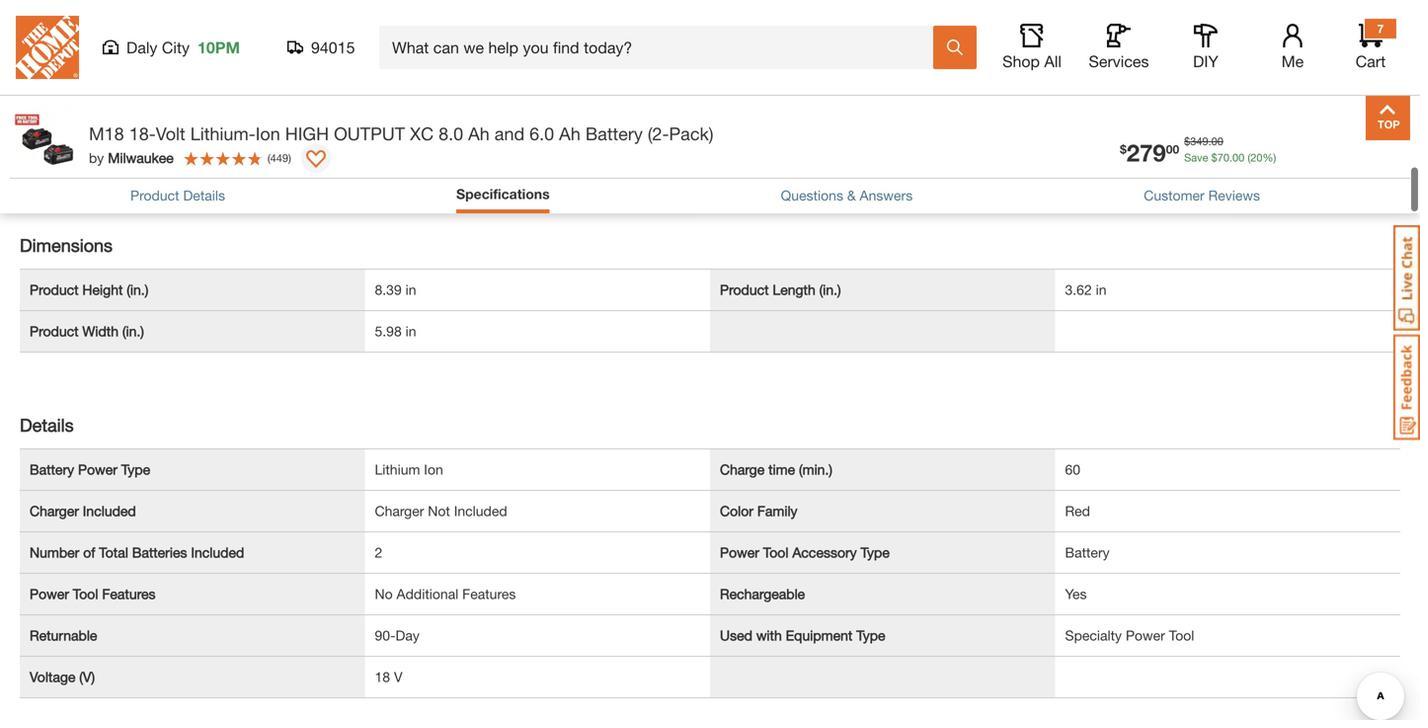 Task type: locate. For each thing, give the bounding box(es) containing it.
0 horizontal spatial ah
[[468, 123, 490, 144]]

tool down family
[[764, 544, 789, 561]]

charger for charger not included
[[375, 503, 424, 519]]

charger
[[30, 503, 79, 519], [375, 503, 424, 519]]

charger up number
[[30, 503, 79, 519]]

services button
[[1088, 24, 1151, 71]]

height
[[82, 282, 123, 298]]

type right accessory
[[861, 544, 890, 561]]

product for product details
[[130, 187, 179, 203]]

8.0
[[439, 123, 464, 144]]

1 horizontal spatial battery
[[586, 123, 643, 144]]

2 ah from the left
[[559, 123, 581, 144]]

1 horizontal spatial included
[[191, 544, 244, 561]]

0 horizontal spatial ,
[[145, 165, 149, 182]]

ah right 6.0
[[559, 123, 581, 144]]

2 vertical spatial battery
[[1066, 544, 1110, 561]]

product left length
[[720, 282, 769, 298]]

power tool accessory type
[[720, 544, 890, 561]]

0 vertical spatial ion
[[256, 123, 280, 144]]

product down the dimensions
[[30, 282, 79, 298]]

daly
[[126, 38, 158, 57]]

0 horizontal spatial $
[[1121, 142, 1127, 156]]

reviews
[[1209, 187, 1261, 203]]

(in.) right length
[[820, 282, 841, 298]]

( inside $ 279 00 $ 349 . 00 save $ 70 . 00 ( 20 %)
[[1248, 151, 1251, 164]]

tool right specialty
[[1170, 627, 1195, 644]]

0 horizontal spatial 5.98
[[170, 165, 196, 182]]

used
[[720, 627, 753, 644]]

specifications inside specifications dimensions: h 8.39 in , w 5.98 in , l 3.62 in
[[10, 134, 130, 156]]

(in.) right height
[[127, 282, 149, 298]]

1 vertical spatial 8.39
[[375, 282, 402, 298]]

specifications
[[10, 134, 130, 156], [456, 186, 550, 202]]

2 horizontal spatial 00
[[1233, 151, 1245, 164]]

)
[[289, 151, 291, 164]]

0 vertical spatial 5.98
[[170, 165, 196, 182]]

shop all button
[[1001, 24, 1064, 71]]

(in.) right width
[[122, 323, 144, 339]]

type for 90-day
[[857, 627, 886, 644]]

2 charger from the left
[[375, 503, 424, 519]]

1 horizontal spatial 8.39
[[375, 282, 402, 298]]

product details button
[[130, 185, 225, 206], [130, 185, 225, 206]]

0 horizontal spatial tool
[[73, 586, 98, 602]]

8.39 right h
[[104, 165, 131, 182]]

1 horizontal spatial features
[[463, 586, 516, 602]]

0 horizontal spatial 8.39
[[104, 165, 131, 182]]

product down w
[[130, 187, 179, 203]]

features
[[102, 586, 156, 602], [463, 586, 516, 602]]

0 horizontal spatial ion
[[256, 123, 280, 144]]

0 horizontal spatial 3.62
[[230, 165, 257, 182]]

cart
[[1356, 52, 1386, 71]]

0 vertical spatial 3.62
[[230, 165, 257, 182]]

charge
[[720, 461, 765, 478]]

no
[[375, 586, 393, 602]]

by milwaukee
[[89, 150, 174, 166]]

included right not
[[454, 503, 508, 519]]

charger not included
[[375, 503, 508, 519]]

battery
[[586, 123, 643, 144], [30, 461, 74, 478], [1066, 544, 1110, 561]]

2 vertical spatial tool
[[1170, 627, 1195, 644]]

1 ( from the left
[[1248, 151, 1251, 164]]

milwaukee
[[108, 150, 174, 166]]

1 horizontal spatial details
[[183, 187, 225, 203]]

20
[[1251, 151, 1263, 164]]

00 right 70 at the right top of the page
[[1233, 151, 1245, 164]]

return policy link
[[64, 21, 147, 38]]

type up charger included at the left bottom of the page
[[121, 461, 150, 478]]

product width (in.)
[[30, 323, 144, 339]]

%)
[[1263, 151, 1277, 164]]

0 vertical spatial specifications
[[10, 134, 130, 156]]

0 vertical spatial .
[[1209, 135, 1212, 148]]

, left l at left top
[[211, 165, 215, 182]]

product
[[130, 187, 179, 203], [30, 282, 79, 298], [720, 282, 769, 298], [30, 323, 79, 339]]

type right equipment
[[857, 627, 886, 644]]

output
[[334, 123, 405, 144]]

1 vertical spatial tool
[[73, 586, 98, 602]]

5.98 inside specifications dimensions: h 8.39 in , w 5.98 in , l 3.62 in
[[170, 165, 196, 182]]

0 vertical spatial type
[[121, 461, 150, 478]]

1 vertical spatial battery
[[30, 461, 74, 478]]

accessory
[[793, 544, 857, 561]]

, left w
[[145, 165, 149, 182]]

6.0
[[530, 123, 554, 144]]

product length (in.)
[[720, 282, 841, 298]]

.
[[1209, 135, 1212, 148], [1230, 151, 1233, 164]]

1 , from the left
[[145, 165, 149, 182]]

1 horizontal spatial (
[[1248, 151, 1251, 164]]

yes
[[1066, 586, 1087, 602]]

xc
[[410, 123, 434, 144]]

tool down of
[[73, 586, 98, 602]]

18-
[[129, 123, 156, 144]]

battery for battery power type
[[30, 461, 74, 478]]

8.39 up the 5.98 in
[[375, 282, 402, 298]]

0 vertical spatial tool
[[764, 544, 789, 561]]

specifications for specifications dimensions: h 8.39 in , w 5.98 in , l 3.62 in
[[10, 134, 130, 156]]

0 horizontal spatial battery
[[30, 461, 74, 478]]

customer reviews
[[1144, 187, 1261, 203]]

( left %)
[[1248, 151, 1251, 164]]

5.98 down 8.39 in
[[375, 323, 402, 339]]

8.39 inside specifications dimensions: h 8.39 in , w 5.98 in , l 3.62 in
[[104, 165, 131, 182]]

specifications down and
[[456, 186, 550, 202]]

1 horizontal spatial tool
[[764, 544, 789, 561]]

1 horizontal spatial ah
[[559, 123, 581, 144]]

details up 'battery power type'
[[20, 414, 74, 436]]

2 features from the left
[[463, 586, 516, 602]]

features down number of total batteries included
[[102, 586, 156, 602]]

2 , from the left
[[211, 165, 215, 182]]

1 charger from the left
[[30, 503, 79, 519]]

$ left save
[[1121, 142, 1127, 156]]

1 vertical spatial specifications
[[456, 186, 550, 202]]

5.98 in
[[375, 323, 416, 339]]

What can we help you find today? search field
[[392, 27, 933, 68]]

specifications button
[[456, 184, 550, 208], [456, 184, 550, 205]]

00 left save
[[1167, 142, 1180, 156]]

display image
[[306, 150, 326, 170]]

5.98
[[170, 165, 196, 182], [375, 323, 402, 339]]

customer reviews button
[[1144, 185, 1261, 206], [1144, 185, 1261, 206]]

1 vertical spatial type
[[861, 544, 890, 561]]

2 horizontal spatial battery
[[1066, 544, 1110, 561]]

tool
[[764, 544, 789, 561], [73, 586, 98, 602], [1170, 627, 1195, 644]]

batteries
[[132, 544, 187, 561]]

details down l at left top
[[183, 187, 225, 203]]

returnable
[[30, 627, 97, 644]]

type
[[121, 461, 150, 478], [861, 544, 890, 561], [857, 627, 886, 644]]

included up total
[[83, 503, 136, 519]]

all
[[1045, 52, 1062, 71]]

ah right 8.0
[[468, 123, 490, 144]]

(in.) for product height (in.)
[[127, 282, 149, 298]]

1 vertical spatial 5.98
[[375, 323, 402, 339]]

ion right lithium
[[424, 461, 443, 478]]

width
[[82, 323, 119, 339]]

ion up 449
[[256, 123, 280, 144]]

1 horizontal spatial specifications
[[456, 186, 550, 202]]

90-
[[375, 627, 396, 644]]

charger left not
[[375, 503, 424, 519]]

high
[[285, 123, 329, 144]]

2 vertical spatial type
[[857, 627, 886, 644]]

3.62
[[230, 165, 257, 182], [1066, 282, 1093, 298]]

1 horizontal spatial ion
[[424, 461, 443, 478]]

voltage (v)
[[30, 669, 95, 685]]

type for 2
[[861, 544, 890, 561]]

0 horizontal spatial specifications
[[10, 134, 130, 156]]

1 vertical spatial 3.62
[[1066, 282, 1093, 298]]

1 vertical spatial details
[[20, 414, 74, 436]]

0 vertical spatial battery
[[586, 123, 643, 144]]

included right batteries
[[191, 544, 244, 561]]

product left width
[[30, 323, 79, 339]]

battery up charger included at the left bottom of the page
[[30, 461, 74, 478]]

1 horizontal spatial ,
[[211, 165, 215, 182]]

1 vertical spatial ion
[[424, 461, 443, 478]]

5.98 up product details
[[170, 165, 196, 182]]

power
[[78, 461, 117, 478], [720, 544, 760, 561], [30, 586, 69, 602], [1126, 627, 1166, 644]]

$ up save
[[1185, 135, 1191, 148]]

00 up 70 at the right top of the page
[[1212, 135, 1224, 148]]

1 horizontal spatial charger
[[375, 503, 424, 519]]

$ right save
[[1212, 151, 1218, 164]]

with
[[757, 627, 782, 644]]

details
[[183, 187, 225, 203], [20, 414, 74, 436]]

1 features from the left
[[102, 586, 156, 602]]

( left ) on the left top of page
[[268, 151, 270, 164]]

live chat image
[[1394, 225, 1421, 331]]

0 horizontal spatial .
[[1209, 135, 1212, 148]]

0 vertical spatial 8.39
[[104, 165, 131, 182]]

00
[[1212, 135, 1224, 148], [1167, 142, 1180, 156], [1233, 151, 1245, 164]]

0 horizontal spatial charger
[[30, 503, 79, 519]]

power tool features
[[30, 586, 156, 602]]

3.62 in
[[1066, 282, 1107, 298]]

features right additional
[[463, 586, 516, 602]]

1 horizontal spatial .
[[1230, 151, 1233, 164]]

0 horizontal spatial (
[[268, 151, 270, 164]]

features for power tool features
[[102, 586, 156, 602]]

0 vertical spatial details
[[183, 187, 225, 203]]

power up charger included at the left bottom of the page
[[78, 461, 117, 478]]

battery down "red" on the right
[[1066, 544, 1110, 561]]

(2-
[[648, 123, 669, 144]]

0 horizontal spatial features
[[102, 586, 156, 602]]

v
[[394, 669, 403, 685]]

(in.)
[[127, 282, 149, 298], [820, 282, 841, 298], [122, 323, 144, 339]]

specifications up dimensions:
[[10, 134, 130, 156]]

battery left (2-
[[586, 123, 643, 144]]

$
[[1185, 135, 1191, 148], [1121, 142, 1127, 156], [1212, 151, 1218, 164]]



Task type: describe. For each thing, give the bounding box(es) containing it.
charger for charger included
[[30, 503, 79, 519]]

7
[[1378, 22, 1385, 36]]

shop
[[1003, 52, 1040, 71]]

by
[[89, 150, 104, 166]]

&
[[848, 187, 856, 203]]

volt
[[156, 123, 185, 144]]

(in.) for product length (in.)
[[820, 282, 841, 298]]

equipment
[[786, 627, 853, 644]]

m18
[[89, 123, 124, 144]]

charger included
[[30, 503, 136, 519]]

me button
[[1262, 24, 1325, 71]]

daly city 10pm
[[126, 38, 240, 57]]

product for product width (in.)
[[30, 323, 79, 339]]

time
[[769, 461, 795, 478]]

power down number
[[30, 586, 69, 602]]

product details
[[130, 187, 225, 203]]

not
[[428, 503, 450, 519]]

cart 7
[[1356, 22, 1386, 71]]

services
[[1089, 52, 1150, 71]]

day
[[396, 627, 420, 644]]

$ 279 00 $ 349 . 00 save $ 70 . 00 ( 20 %)
[[1121, 135, 1277, 166]]

lithium
[[375, 461, 420, 478]]

tool for features
[[73, 586, 98, 602]]

length
[[773, 282, 816, 298]]

product for product height (in.)
[[30, 282, 79, 298]]

voltage
[[30, 669, 76, 685]]

1 horizontal spatial $
[[1185, 135, 1191, 148]]

pack)
[[669, 123, 714, 144]]

product height (in.)
[[30, 282, 149, 298]]

charge time (min.)
[[720, 461, 833, 478]]

return
[[64, 21, 106, 38]]

rechargeable
[[720, 586, 805, 602]]

product for product length (in.)
[[720, 282, 769, 298]]

features for no additional features
[[463, 586, 516, 602]]

questions
[[781, 187, 844, 203]]

2 ( from the left
[[268, 151, 270, 164]]

power right specialty
[[1126, 627, 1166, 644]]

family
[[758, 503, 798, 519]]

policy
[[110, 21, 147, 38]]

number
[[30, 544, 79, 561]]

1 horizontal spatial 00
[[1212, 135, 1224, 148]]

2
[[375, 544, 383, 561]]

of
[[83, 544, 95, 561]]

diy button
[[1175, 24, 1238, 71]]

lithium ion
[[375, 461, 443, 478]]

answers
[[860, 187, 913, 203]]

additional
[[397, 586, 459, 602]]

tool for accessory
[[764, 544, 789, 561]]

and
[[495, 123, 525, 144]]

specifications dimensions: h 8.39 in , w 5.98 in , l 3.62 in
[[10, 134, 272, 182]]

90-day
[[375, 627, 420, 644]]

product image image
[[15, 106, 79, 170]]

top button
[[1366, 96, 1411, 140]]

save
[[1185, 151, 1209, 164]]

1 horizontal spatial 3.62
[[1066, 282, 1093, 298]]

2 horizontal spatial tool
[[1170, 627, 1195, 644]]

(min.)
[[799, 461, 833, 478]]

return policy
[[64, 21, 147, 38]]

feedback link image
[[1394, 334, 1421, 441]]

shop all
[[1003, 52, 1062, 71]]

(v)
[[79, 669, 95, 685]]

8.39 in
[[375, 282, 416, 298]]

red
[[1066, 503, 1091, 519]]

0 horizontal spatial included
[[83, 503, 136, 519]]

1 vertical spatial .
[[1230, 151, 1233, 164]]

used with equipment type
[[720, 627, 886, 644]]

specialty power tool
[[1066, 627, 1195, 644]]

94015
[[311, 38, 355, 57]]

total
[[99, 544, 128, 561]]

0 horizontal spatial details
[[20, 414, 74, 436]]

the home depot logo image
[[16, 16, 79, 79]]

w
[[153, 165, 166, 182]]

1 horizontal spatial 5.98
[[375, 323, 402, 339]]

diy
[[1194, 52, 1219, 71]]

60
[[1066, 461, 1081, 478]]

70
[[1218, 151, 1230, 164]]

m18 18-volt lithium-ion high output xc 8.0 ah and 6.0 ah battery (2-pack)
[[89, 123, 714, 144]]

(in.) for product width (in.)
[[122, 323, 144, 339]]

battery for battery
[[1066, 544, 1110, 561]]

city
[[162, 38, 190, 57]]

h
[[90, 165, 100, 182]]

18 v
[[375, 669, 403, 685]]

color family
[[720, 503, 798, 519]]

18
[[375, 669, 390, 685]]

questions & answers
[[781, 187, 913, 203]]

specifications for specifications
[[456, 186, 550, 202]]

0 horizontal spatial 00
[[1167, 142, 1180, 156]]

lithium-
[[190, 123, 256, 144]]

10pm
[[198, 38, 240, 57]]

349
[[1191, 135, 1209, 148]]

me
[[1282, 52, 1304, 71]]

2 horizontal spatial included
[[454, 503, 508, 519]]

customer
[[1144, 187, 1205, 203]]

3.62 inside specifications dimensions: h 8.39 in , w 5.98 in , l 3.62 in
[[230, 165, 257, 182]]

1 ah from the left
[[468, 123, 490, 144]]

power down color
[[720, 544, 760, 561]]

specialty
[[1066, 627, 1122, 644]]

449
[[270, 151, 289, 164]]

2 horizontal spatial $
[[1212, 151, 1218, 164]]

l
[[219, 165, 226, 182]]

dimensions
[[20, 235, 113, 256]]

( 449 )
[[268, 151, 291, 164]]

color
[[720, 503, 754, 519]]

279
[[1127, 138, 1167, 166]]



Task type: vqa. For each thing, say whether or not it's contained in the screenshot.
leftmost 150 W
no



